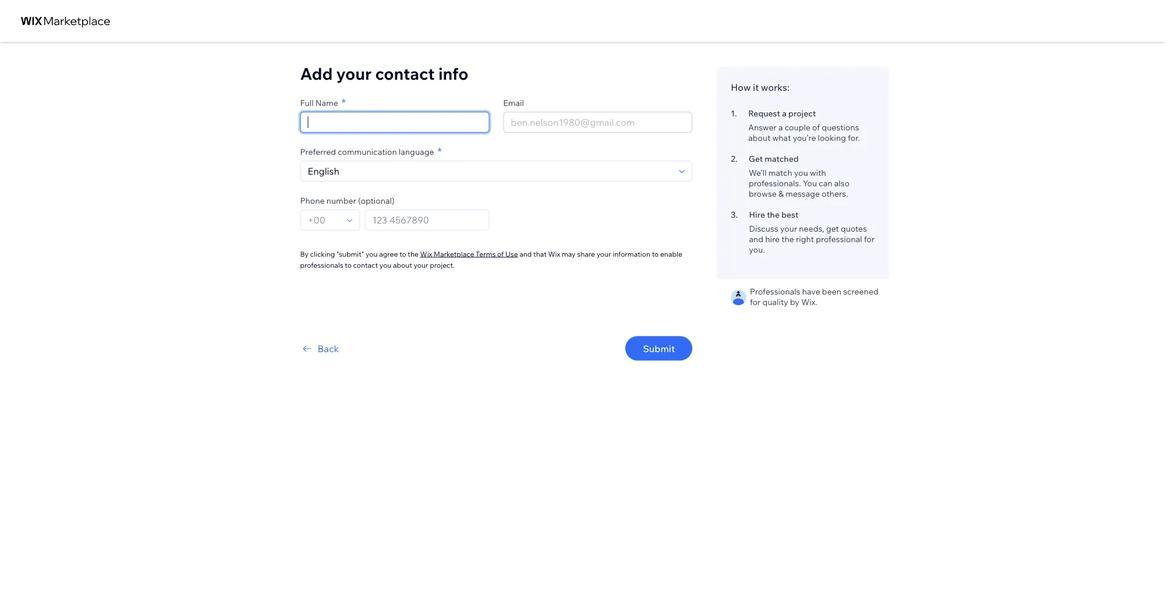 Task type: describe. For each thing, give the bounding box(es) containing it.
agree
[[379, 250, 398, 258]]

what
[[773, 133, 791, 143]]

preferred communication language *
[[300, 145, 442, 158]]

1 vertical spatial *
[[438, 145, 442, 158]]

been
[[822, 287, 841, 297]]

1 horizontal spatial to
[[400, 250, 406, 258]]

clicking
[[310, 250, 335, 258]]

use
[[505, 250, 518, 258]]

"submit"
[[337, 250, 364, 258]]

3
[[731, 210, 736, 220]]

2 horizontal spatial to
[[652, 250, 659, 258]]

enable
[[660, 250, 682, 258]]

quotes
[[841, 224, 867, 234]]

3 .
[[731, 210, 738, 220]]

request
[[748, 108, 780, 119]]

2 .
[[731, 154, 738, 164]]

screened
[[843, 287, 879, 297]]

1 vertical spatial a
[[779, 122, 783, 132]]

0 vertical spatial *
[[342, 96, 346, 109]]

get
[[749, 154, 763, 164]]

looking
[[818, 133, 846, 143]]

your right 'add'
[[336, 63, 372, 84]]

communication
[[338, 147, 397, 157]]

2 vertical spatial the
[[408, 250, 419, 258]]

number
[[326, 196, 356, 206]]

it
[[753, 82, 759, 93]]

get matched we'll match you with professionals. you can also browse & message others.
[[749, 154, 850, 199]]

terms
[[476, 250, 496, 258]]

with
[[810, 168, 826, 178]]

2 phone number (optional) field from the left
[[369, 210, 485, 230]]

information
[[613, 250, 650, 258]]

submit button
[[626, 336, 693, 361]]

phone number (optional)
[[300, 196, 395, 206]]

discuss
[[749, 224, 778, 234]]

add
[[300, 63, 333, 84]]

questions
[[822, 122, 859, 132]]

. for 2
[[735, 154, 738, 164]]

info
[[438, 63, 469, 84]]

professionals
[[750, 287, 801, 297]]

back button
[[300, 342, 339, 356]]

you inside get matched we'll match you with professionals. you can also browse & message others.
[[794, 168, 808, 178]]

your down by clicking "submit" you agree to the wix marketplace terms of use
[[414, 261, 428, 269]]

contact inside and that wix may share your information to enable professionals to contact you about your project.
[[353, 261, 378, 269]]

and inside and that wix may share your information to enable professionals to contact you about your project.
[[520, 250, 532, 258]]

. for 3
[[736, 210, 738, 220]]

2
[[731, 154, 735, 164]]

you inside and that wix may share your information to enable professionals to contact you about your project.
[[380, 261, 391, 269]]

of inside request a project answer a couple of questions about what you're looking for.
[[812, 122, 820, 132]]

couple
[[785, 122, 811, 132]]

your inside hire the best discuss your needs, get quotes and hire the right professional for you.
[[780, 224, 797, 234]]

professionals have been screened for quality by wix.
[[750, 287, 879, 307]]

by clicking "submit" you agree to the wix marketplace terms of use
[[300, 250, 518, 258]]

Full Name field
[[304, 112, 485, 132]]

0 vertical spatial contact
[[375, 63, 435, 84]]

back
[[318, 343, 339, 354]]

name
[[316, 98, 338, 108]]

request a project answer a couple of questions about what you're looking for.
[[748, 108, 860, 143]]

hire
[[765, 234, 780, 244]]

for inside professionals have been screened for quality by wix.
[[750, 297, 761, 307]]

professional
[[816, 234, 862, 244]]

best
[[782, 210, 799, 220]]

about inside and that wix may share your information to enable professionals to contact you about your project.
[[393, 261, 412, 269]]

others.
[[822, 189, 848, 199]]

marketplace
[[434, 250, 474, 258]]

share
[[577, 250, 595, 258]]

language
[[399, 147, 434, 157]]

1 .
[[731, 108, 737, 119]]



Task type: vqa. For each thing, say whether or not it's contained in the screenshot.
second ago from the right
no



Task type: locate. For each thing, give the bounding box(es) containing it.
0 vertical spatial you
[[794, 168, 808, 178]]

wix inside and that wix may share your information to enable professionals to contact you about your project.
[[548, 250, 560, 258]]

wix marketplace terms of use link
[[420, 249, 518, 259]]

Preferred communication language field
[[304, 161, 676, 181]]

0 vertical spatial of
[[812, 122, 820, 132]]

2 wix from the left
[[548, 250, 560, 258]]

1 horizontal spatial wix
[[548, 250, 560, 258]]

full name *
[[300, 96, 346, 109]]

of up you're
[[812, 122, 820, 132]]

. for 1
[[735, 108, 737, 119]]

of left use in the top of the page
[[497, 250, 504, 258]]

your down best
[[780, 224, 797, 234]]

1 horizontal spatial you
[[380, 261, 391, 269]]

by
[[790, 297, 800, 307]]

can
[[819, 178, 833, 188]]

to left enable
[[652, 250, 659, 258]]

add your contact info
[[300, 63, 469, 84]]

professionals
[[300, 261, 343, 269]]

needs,
[[799, 224, 824, 234]]

1 vertical spatial of
[[497, 250, 504, 258]]

1 horizontal spatial about
[[748, 133, 771, 143]]

project
[[789, 108, 816, 119]]

1 horizontal spatial of
[[812, 122, 820, 132]]

preferred
[[300, 147, 336, 157]]

. down how on the right of page
[[735, 108, 737, 119]]

* right language at the top of page
[[438, 145, 442, 158]]

wix right that
[[548, 250, 560, 258]]

0 vertical spatial a
[[782, 108, 787, 119]]

project.
[[430, 261, 455, 269]]

for down quotes
[[864, 234, 875, 244]]

for left quality
[[750, 297, 761, 307]]

also
[[834, 178, 850, 188]]

and inside hire the best discuss your needs, get quotes and hire the right professional for you.
[[749, 234, 764, 244]]

quality
[[763, 297, 788, 307]]

1 horizontal spatial *
[[438, 145, 442, 158]]

of
[[812, 122, 820, 132], [497, 250, 504, 258]]

0 vertical spatial for
[[864, 234, 875, 244]]

0 vertical spatial .
[[735, 108, 737, 119]]

contact left info
[[375, 63, 435, 84]]

and
[[749, 234, 764, 244], [520, 250, 532, 258]]

2 vertical spatial .
[[736, 210, 738, 220]]

0 horizontal spatial about
[[393, 261, 412, 269]]

1 vertical spatial and
[[520, 250, 532, 258]]

contact down "submit"
[[353, 261, 378, 269]]

you
[[794, 168, 808, 178], [366, 250, 378, 258], [380, 261, 391, 269]]

you're
[[793, 133, 816, 143]]

wix up project.
[[420, 250, 432, 258]]

wix
[[420, 250, 432, 258], [548, 250, 560, 258]]

0 horizontal spatial phone number (optional) field
[[304, 210, 343, 230]]

we'll
[[749, 168, 767, 178]]

1 vertical spatial the
[[782, 234, 794, 244]]

you down agree
[[380, 261, 391, 269]]

0 horizontal spatial to
[[345, 261, 352, 269]]

1 vertical spatial .
[[735, 154, 738, 164]]

contact
[[375, 63, 435, 84], [353, 261, 378, 269]]

&
[[779, 189, 784, 199]]

you
[[803, 178, 817, 188]]

2 vertical spatial you
[[380, 261, 391, 269]]

to right agree
[[400, 250, 406, 258]]

your
[[336, 63, 372, 84], [780, 224, 797, 234], [597, 250, 611, 258], [414, 261, 428, 269]]

and right use in the top of the page
[[520, 250, 532, 258]]

0 horizontal spatial you
[[366, 250, 378, 258]]

to down "submit"
[[345, 261, 352, 269]]

1 horizontal spatial and
[[749, 234, 764, 244]]

Email field
[[507, 112, 688, 132]]

* right 'name'
[[342, 96, 346, 109]]

0 vertical spatial the
[[767, 210, 780, 220]]

about
[[748, 133, 771, 143], [393, 261, 412, 269]]

have
[[802, 287, 820, 297]]

1 vertical spatial for
[[750, 297, 761, 307]]

right
[[796, 234, 814, 244]]

hire
[[749, 210, 765, 220]]

0 vertical spatial about
[[748, 133, 771, 143]]

full
[[300, 98, 314, 108]]

get
[[826, 224, 839, 234]]

0 vertical spatial and
[[749, 234, 764, 244]]

for inside hire the best discuss your needs, get quotes and hire the right professional for you.
[[864, 234, 875, 244]]

1 horizontal spatial the
[[767, 210, 780, 220]]

0 horizontal spatial for
[[750, 297, 761, 307]]

email
[[503, 98, 524, 108]]

by
[[300, 250, 309, 258]]

may
[[562, 250, 576, 258]]

. left get
[[735, 154, 738, 164]]

you.
[[749, 245, 765, 255]]

0 horizontal spatial wix
[[420, 250, 432, 258]]

phone number (optional) field up by clicking "submit" you agree to the wix marketplace terms of use
[[369, 210, 485, 230]]

.
[[735, 108, 737, 119], [735, 154, 738, 164], [736, 210, 738, 220]]

1 phone number (optional) field from the left
[[304, 210, 343, 230]]

1 wix from the left
[[420, 250, 432, 258]]

. left hire
[[736, 210, 738, 220]]

about down by clicking "submit" you agree to the wix marketplace terms of use
[[393, 261, 412, 269]]

matched
[[765, 154, 799, 164]]

1 horizontal spatial for
[[864, 234, 875, 244]]

that
[[533, 250, 547, 258]]

a up what
[[779, 122, 783, 132]]

and up you.
[[749, 234, 764, 244]]

about down answer
[[748, 133, 771, 143]]

0 horizontal spatial the
[[408, 250, 419, 258]]

hire the best discuss your needs, get quotes and hire the right professional for you.
[[749, 210, 875, 255]]

and that wix may share your information to enable professionals to contact you about your project.
[[300, 250, 682, 269]]

0 horizontal spatial *
[[342, 96, 346, 109]]

professionals.
[[749, 178, 801, 188]]

1 vertical spatial contact
[[353, 261, 378, 269]]

phone number (optional) field down "phone"
[[304, 210, 343, 230]]

1
[[731, 108, 735, 119]]

your right share
[[597, 250, 611, 258]]

(optional)
[[358, 196, 395, 206]]

match
[[769, 168, 792, 178]]

for
[[864, 234, 875, 244], [750, 297, 761, 307]]

submit
[[643, 343, 675, 354]]

1 vertical spatial about
[[393, 261, 412, 269]]

the
[[767, 210, 780, 220], [782, 234, 794, 244], [408, 250, 419, 258]]

0 horizontal spatial of
[[497, 250, 504, 258]]

2 horizontal spatial the
[[782, 234, 794, 244]]

*
[[342, 96, 346, 109], [438, 145, 442, 158]]

1 horizontal spatial phone number (optional) field
[[369, 210, 485, 230]]

2 horizontal spatial you
[[794, 168, 808, 178]]

works:
[[761, 82, 790, 93]]

to
[[400, 250, 406, 258], [652, 250, 659, 258], [345, 261, 352, 269]]

you up you
[[794, 168, 808, 178]]

Phone number (optional) field
[[304, 210, 343, 230], [369, 210, 485, 230]]

answer
[[748, 122, 777, 132]]

how
[[731, 82, 751, 93]]

wix.
[[801, 297, 818, 307]]

for.
[[848, 133, 860, 143]]

a left 'project'
[[782, 108, 787, 119]]

about inside request a project answer a couple of questions about what you're looking for.
[[748, 133, 771, 143]]

how it works:
[[731, 82, 790, 93]]

you left agree
[[366, 250, 378, 258]]

phone
[[300, 196, 325, 206]]

a
[[782, 108, 787, 119], [779, 122, 783, 132]]

browse
[[749, 189, 777, 199]]

0 horizontal spatial and
[[520, 250, 532, 258]]

1 vertical spatial you
[[366, 250, 378, 258]]

message
[[786, 189, 820, 199]]



